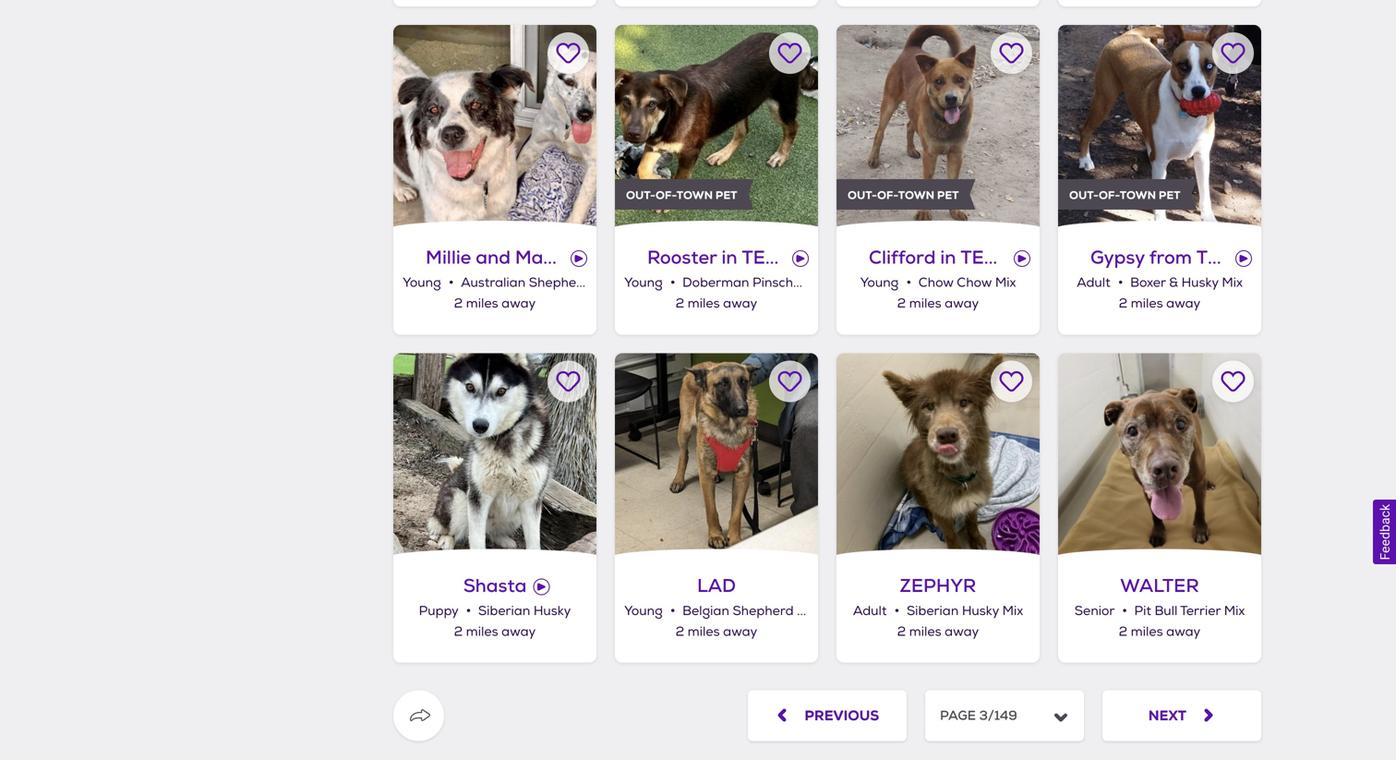 Task type: locate. For each thing, give the bounding box(es) containing it.
young down rooster
[[624, 275, 663, 291]]

2 miles away down 'australian'
[[454, 295, 536, 312]]

texas
[[742, 245, 804, 270], [961, 245, 1022, 270], [1197, 245, 1258, 270]]

2 siberian from the left
[[907, 603, 959, 619]]

zephyr
[[900, 573, 976, 598]]

belgian shepherd / malinois
[[683, 603, 857, 619]]

away down belgian shepherd / malinois
[[723, 624, 757, 640]]

has video image up boxer & husky mix
[[1236, 250, 1252, 267]]

1 horizontal spatial out-of-town pet
[[848, 188, 959, 203]]

clifford
[[869, 245, 936, 270]]

lad, adoptable dog, young male belgian shepherd / malinois, 2 miles away. image
[[615, 353, 818, 556]]

2 miles away for boxer & husky mix
[[1119, 295, 1201, 312]]

miles down pit
[[1131, 624, 1163, 640]]

siberian down shasta
[[478, 603, 530, 619]]

3 pet from the left
[[1159, 188, 1181, 203]]

zulu!, adoptable dog, puppy male australian shepherd & border collie mix, 2 miles away, has video. image
[[837, 0, 1040, 7]]

1 horizontal spatial out-
[[848, 188, 877, 203]]

in up "doberman"
[[722, 245, 737, 270]]

1 horizontal spatial shepherd
[[733, 603, 794, 619]]

pet up rooster in texas
[[716, 188, 737, 203]]

texas up 'chow chow mix'
[[961, 245, 1022, 270]]

has video image
[[571, 250, 587, 267], [533, 578, 550, 595]]

1 horizontal spatial husky
[[962, 603, 999, 619]]

out-of-town pet up clifford
[[848, 188, 959, 203]]

2 down puppy
[[454, 624, 463, 640]]

miles down the siberian husky
[[466, 624, 498, 640]]

1 vertical spatial shepherd
[[733, 603, 794, 619]]

siberian down zephyr
[[907, 603, 959, 619]]

has video image for millie and maxine
[[571, 250, 587, 267]]

miles for chow chow mix
[[909, 295, 942, 312]]

away for australian shepherd & border collie mix
[[502, 295, 536, 312]]

0 horizontal spatial has video image
[[792, 250, 809, 267]]

2 chow from the left
[[957, 275, 992, 291]]

miles down belgian at bottom
[[688, 624, 720, 640]]

& right pinscher in the right top of the page
[[809, 275, 818, 291]]

in up 'chow chow mix'
[[940, 245, 956, 270]]

2 miles away for pit bull terrier mix
[[1119, 624, 1201, 640]]

1 horizontal spatial of-
[[877, 188, 898, 203]]

0 horizontal spatial husky
[[534, 603, 571, 619]]

boxer & husky mix
[[1131, 275, 1243, 291]]

rooster in texas
[[647, 245, 804, 270]]

in for clifford
[[940, 245, 956, 270]]

miles for boxer & husky mix
[[1131, 295, 1163, 312]]

2 down walter
[[1119, 624, 1128, 640]]

3 out-of-town pet from the left
[[1069, 188, 1181, 203]]

3 of- from the left
[[1099, 188, 1120, 203]]

shepherd for &
[[529, 275, 590, 291]]

1 vertical spatial has video image
[[533, 578, 550, 595]]

previous
[[805, 707, 879, 725]]

2 of- from the left
[[877, 188, 898, 203]]

away for boxer & husky mix
[[1166, 295, 1201, 312]]

adult down gypsy
[[1077, 275, 1111, 291]]

out-of-town pet up gypsy
[[1069, 188, 1181, 203]]

has video image for rooster in texas
[[792, 250, 809, 267]]

1 siberian from the left
[[478, 603, 530, 619]]

stella in texas, adoptable dog, adult female yellow labrador retriever & chow chow mix, 2 miles away, out-of-town pet. image
[[1058, 0, 1261, 7]]

2 miles away down "doberman"
[[676, 295, 757, 312]]

in
[[722, 245, 737, 270], [940, 245, 956, 270]]

town up gypsy
[[1120, 188, 1156, 203]]

1 horizontal spatial has video image
[[571, 250, 587, 267]]

out- up gypsy
[[1069, 188, 1099, 203]]

away down boxer & husky mix
[[1166, 295, 1201, 312]]

page 3/149 button
[[925, 690, 1084, 741]]

siberian
[[478, 603, 530, 619], [907, 603, 959, 619]]

adult
[[1077, 275, 1111, 291], [853, 603, 887, 619]]

2 miles away for australian shepherd & border collie mix
[[454, 295, 536, 312]]

young
[[403, 275, 441, 291], [624, 275, 663, 291], [860, 275, 899, 291], [624, 603, 663, 619]]

miles down 'australian'
[[466, 295, 498, 312]]

3 out- from the left
[[1069, 188, 1099, 203]]

2 out- from the left
[[848, 188, 877, 203]]

chow chow mix
[[919, 275, 1016, 291]]

0 horizontal spatial pet
[[716, 188, 737, 203]]

australian
[[461, 275, 526, 291]]

0 horizontal spatial in
[[722, 245, 737, 270]]

0 vertical spatial has video image
[[571, 250, 587, 267]]

blaze! , adoptable dog, puppy male husky & siberian husky mix, 2 miles away, has video. image
[[393, 0, 597, 7]]

away down 'chow chow mix'
[[945, 295, 979, 312]]

pet
[[716, 188, 737, 203], [937, 188, 959, 203], [1159, 188, 1181, 203]]

lad
[[697, 573, 736, 598]]

away down the siberian husky
[[502, 624, 536, 640]]

2 in from the left
[[940, 245, 956, 270]]

2 down zephyr
[[897, 624, 906, 640]]

2 horizontal spatial has video image
[[1236, 250, 1252, 267]]

from
[[1149, 245, 1192, 270]]

previous button
[[748, 690, 907, 741]]

1 horizontal spatial has video image
[[1014, 250, 1031, 267]]

maxine
[[515, 245, 579, 270]]

adult right '/'
[[853, 603, 887, 619]]

miles down "retriever"
[[909, 295, 942, 312]]

young down clifford
[[860, 275, 899, 291]]

out- up clifford
[[848, 188, 877, 203]]

husky for siberian husky mix
[[962, 603, 999, 619]]

doberman
[[683, 275, 749, 291]]

2 miles away down the siberian husky
[[454, 624, 536, 640]]

of- up clifford
[[877, 188, 898, 203]]

out-
[[626, 188, 656, 203], [848, 188, 877, 203], [1069, 188, 1099, 203]]

next button
[[1103, 690, 1261, 741]]

2 miles away for belgian shepherd / malinois
[[676, 624, 757, 640]]

miles down siberian husky mix
[[909, 624, 942, 640]]

2 horizontal spatial pet
[[1159, 188, 1181, 203]]

& for maxine
[[593, 275, 602, 291]]

of- up gypsy
[[1099, 188, 1120, 203]]

away down "doberman"
[[723, 295, 757, 312]]

away for belgian shepherd / malinois
[[723, 624, 757, 640]]

shepherd left '/'
[[733, 603, 794, 619]]

0 horizontal spatial texas
[[742, 245, 804, 270]]

0 horizontal spatial siberian
[[478, 603, 530, 619]]

0 vertical spatial shepherd
[[529, 275, 590, 291]]

clifford in texas, adoptable dog, young male chow chow mix, 2 miles away, has video, out-of-town pet. image
[[837, 25, 1040, 228]]

away down siberian husky mix
[[945, 624, 979, 640]]

0 horizontal spatial adult
[[853, 603, 887, 619]]

2 out-of-town pet from the left
[[848, 188, 959, 203]]

1 horizontal spatial in
[[940, 245, 956, 270]]

pet up from
[[1159, 188, 1181, 203]]

1 horizontal spatial pet
[[937, 188, 959, 203]]

2 miles away
[[454, 295, 536, 312], [676, 295, 757, 312], [897, 295, 979, 312], [1119, 295, 1201, 312], [454, 624, 536, 640], [676, 624, 757, 640], [897, 624, 979, 640], [1119, 624, 1201, 640]]

chow
[[919, 275, 954, 291], [957, 275, 992, 291]]

2 down "retriever"
[[897, 295, 906, 312]]

2 miles away down "retriever"
[[897, 295, 979, 312]]

1 town from the left
[[677, 188, 713, 203]]

rooster in texas, adoptable dog, young male doberman pinscher & labrador retriever mix, 2 miles away, has video, out-of-town pet. image
[[615, 25, 818, 228]]

0 horizontal spatial town
[[677, 188, 713, 203]]

3 texas from the left
[[1197, 245, 1258, 270]]

miles for siberian husky
[[466, 624, 498, 640]]

& down 'gypsy from texas'
[[1169, 275, 1178, 291]]

2 miles away down boxer
[[1119, 295, 1201, 312]]

of- for rooster in texas
[[656, 188, 677, 203]]

texas up pinscher in the right top of the page
[[742, 245, 804, 270]]

of-
[[656, 188, 677, 203], [877, 188, 898, 203], [1099, 188, 1120, 203]]

1 out- from the left
[[626, 188, 656, 203]]

senior
[[1075, 603, 1115, 619]]

2 down gypsy
[[1119, 295, 1128, 312]]

2 has video image from the left
[[1014, 250, 1031, 267]]

of- for gypsy from texas
[[1099, 188, 1120, 203]]

2 down 'australian'
[[454, 295, 463, 312]]

gypsy from texas, adoptable dog, adult female boxer & husky mix, 2 miles away, has video, out-of-town pet. image
[[1058, 25, 1261, 228]]

2 horizontal spatial texas
[[1197, 245, 1258, 270]]

young down the millie at the top
[[403, 275, 441, 291]]

0 horizontal spatial has video image
[[533, 578, 550, 595]]

2 pet from the left
[[937, 188, 959, 203]]

1 horizontal spatial chow
[[957, 275, 992, 291]]

has video image up australian shepherd & border collie mix
[[571, 250, 587, 267]]

out-of-town pet up rooster
[[626, 188, 737, 203]]

town up clifford
[[898, 188, 935, 203]]

0 horizontal spatial out-
[[626, 188, 656, 203]]

out-of-town pet
[[626, 188, 737, 203], [848, 188, 959, 203], [1069, 188, 1181, 203]]

husky
[[1182, 275, 1219, 291], [534, 603, 571, 619], [962, 603, 999, 619]]

collie
[[652, 275, 686, 291]]

young left belgian at bottom
[[624, 603, 663, 619]]

1 has video image from the left
[[792, 250, 809, 267]]

1 horizontal spatial texas
[[961, 245, 1022, 270]]

1 horizontal spatial adult
[[1077, 275, 1111, 291]]

miles down boxer
[[1131, 295, 1163, 312]]

siberian for siberian husky
[[478, 603, 530, 619]]

3 town from the left
[[1120, 188, 1156, 203]]

2 for siberian husky mix
[[897, 624, 906, 640]]

gypsy from texas
[[1091, 245, 1258, 270]]

2 & from the left
[[809, 275, 818, 291]]

1 horizontal spatial &
[[809, 275, 818, 291]]

& left border at the left top
[[593, 275, 602, 291]]

texas for clifford in texas
[[961, 245, 1022, 270]]

mix
[[689, 275, 710, 291], [944, 275, 965, 291], [995, 275, 1016, 291], [1222, 275, 1243, 291], [1003, 603, 1023, 619], [1224, 603, 1245, 619]]

miles down "doberman"
[[688, 295, 720, 312]]

1 & from the left
[[593, 275, 602, 291]]

1 texas from the left
[[742, 245, 804, 270]]

0 horizontal spatial chow
[[919, 275, 954, 291]]

walter, adoptable dog, senior male pit bull terrier mix, 2 miles away. image
[[1058, 353, 1261, 556]]

0 horizontal spatial out-of-town pet
[[626, 188, 737, 203]]

3 has video image from the left
[[1236, 250, 1252, 267]]

town up rooster
[[677, 188, 713, 203]]

away for chow chow mix
[[945, 295, 979, 312]]

1 chow from the left
[[919, 275, 954, 291]]

3 & from the left
[[1169, 275, 1178, 291]]

2 for australian shepherd & border collie mix
[[454, 295, 463, 312]]

0 horizontal spatial shepherd
[[529, 275, 590, 291]]

1 out-of-town pet from the left
[[626, 188, 737, 203]]

in for rooster
[[722, 245, 737, 270]]

away for doberman pinscher & labrador retriever mix
[[723, 295, 757, 312]]

2 horizontal spatial of-
[[1099, 188, 1120, 203]]

1 in from the left
[[722, 245, 737, 270]]

husky for siberian husky
[[534, 603, 571, 619]]

2 horizontal spatial out-
[[1069, 188, 1099, 203]]

of- up rooster
[[656, 188, 677, 203]]

2 down belgian at bottom
[[676, 624, 684, 640]]

1 of- from the left
[[656, 188, 677, 203]]

0 horizontal spatial of-
[[656, 188, 677, 203]]

2 miles away down siberian husky mix
[[897, 624, 979, 640]]

shepherd
[[529, 275, 590, 291], [733, 603, 794, 619]]

has video image up 'chow chow mix'
[[1014, 250, 1031, 267]]

has video image up the siberian husky
[[533, 578, 550, 595]]

millie and maxine
[[426, 245, 579, 270]]

2 horizontal spatial out-of-town pet
[[1069, 188, 1181, 203]]

2 miles away down belgian at bottom
[[676, 624, 757, 640]]

2
[[454, 295, 463, 312], [676, 295, 684, 312], [897, 295, 906, 312], [1119, 295, 1128, 312], [454, 624, 463, 640], [676, 624, 684, 640], [897, 624, 906, 640], [1119, 624, 1128, 640]]

1 horizontal spatial town
[[898, 188, 935, 203]]

miles
[[466, 295, 498, 312], [688, 295, 720, 312], [909, 295, 942, 312], [1131, 295, 1163, 312], [466, 624, 498, 640], [688, 624, 720, 640], [909, 624, 942, 640], [1131, 624, 1163, 640]]

out- up rooster
[[626, 188, 656, 203]]

&
[[593, 275, 602, 291], [809, 275, 818, 291], [1169, 275, 1178, 291]]

1 horizontal spatial siberian
[[907, 603, 959, 619]]

has video image
[[792, 250, 809, 267], [1014, 250, 1031, 267], [1236, 250, 1252, 267]]

town
[[677, 188, 713, 203], [898, 188, 935, 203], [1120, 188, 1156, 203]]

1 vertical spatial adult
[[853, 603, 887, 619]]

0 vertical spatial adult
[[1077, 275, 1111, 291]]

texas up boxer & husky mix
[[1197, 245, 1258, 270]]

2 horizontal spatial &
[[1169, 275, 1178, 291]]

has video image up pinscher in the right top of the page
[[792, 250, 809, 267]]

2 down collie
[[676, 295, 684, 312]]

and
[[476, 245, 511, 270]]

2 horizontal spatial town
[[1120, 188, 1156, 203]]

away for siberian husky mix
[[945, 624, 979, 640]]

2 texas from the left
[[961, 245, 1022, 270]]

town for rooster
[[677, 188, 713, 203]]

australian shepherd & border collie mix
[[461, 275, 710, 291]]

2 for boxer & husky mix
[[1119, 295, 1128, 312]]

2 miles away down bull
[[1119, 624, 1201, 640]]

away down pit bull terrier mix
[[1166, 624, 1201, 640]]

3/149
[[979, 707, 1018, 724]]

2 town from the left
[[898, 188, 935, 203]]

away down 'australian'
[[502, 295, 536, 312]]

shepherd down maxine
[[529, 275, 590, 291]]

pet up clifford in texas
[[937, 188, 959, 203]]

away
[[502, 295, 536, 312], [723, 295, 757, 312], [945, 295, 979, 312], [1166, 295, 1201, 312], [502, 624, 536, 640], [723, 624, 757, 640], [945, 624, 979, 640], [1166, 624, 1201, 640]]

1 pet from the left
[[716, 188, 737, 203]]

out- for gypsy from texas
[[1069, 188, 1099, 203]]

0 horizontal spatial &
[[593, 275, 602, 291]]



Task type: describe. For each thing, give the bounding box(es) containing it.
siberian husky
[[478, 603, 571, 619]]

shasta
[[463, 573, 527, 598]]

pit bull terrier mix
[[1135, 603, 1245, 619]]

millie
[[426, 245, 471, 270]]

away for siberian husky
[[502, 624, 536, 640]]

& for texas
[[809, 275, 818, 291]]

pet for gypsy
[[1159, 188, 1181, 203]]

texas for rooster in texas
[[742, 245, 804, 270]]

young for rooster in texas
[[624, 275, 663, 291]]

2 horizontal spatial husky
[[1182, 275, 1219, 291]]

2 for belgian shepherd / malinois
[[676, 624, 684, 640]]

away for pit bull terrier mix
[[1166, 624, 1201, 640]]

rooster
[[647, 245, 717, 270]]

2 miles away for doberman pinscher & labrador retriever mix
[[676, 295, 757, 312]]

has video image for shasta
[[533, 578, 550, 595]]

puppy
[[419, 603, 458, 619]]

2 for doberman pinscher & labrador retriever mix
[[676, 295, 684, 312]]

walter
[[1120, 573, 1199, 598]]

out- for rooster in texas
[[626, 188, 656, 203]]

labrador
[[822, 275, 880, 291]]

shasta, adoptable dog, puppy male siberian husky, 2 miles away, has video. image
[[393, 353, 597, 556]]

of- for clifford in texas
[[877, 188, 898, 203]]

out- for clifford in texas
[[848, 188, 877, 203]]

town for gypsy
[[1120, 188, 1156, 203]]

zephyr, adoptable dog, adult male siberian husky mix, 2 miles away. image
[[837, 353, 1040, 556]]

adult for boxer & husky mix
[[1077, 275, 1111, 291]]

young for millie and maxine
[[403, 275, 441, 291]]

clifford in texas
[[869, 245, 1022, 270]]

pit
[[1135, 603, 1151, 619]]

/
[[797, 603, 803, 619]]

doberman pinscher & labrador retriever mix
[[683, 275, 965, 291]]

siberian for siberian husky mix
[[907, 603, 959, 619]]

malinois
[[807, 603, 857, 619]]

young for clifford in texas
[[860, 275, 899, 291]]

page
[[940, 707, 976, 724]]

miles for siberian husky mix
[[909, 624, 942, 640]]

belgian
[[683, 603, 729, 619]]

out-of-town pet for rooster
[[626, 188, 737, 203]]

border
[[606, 275, 649, 291]]

retriever
[[884, 275, 941, 291]]

2 for pit bull terrier mix
[[1119, 624, 1128, 640]]

miles for doberman pinscher & labrador retriever mix
[[688, 295, 720, 312]]

has video image for gypsy from texas
[[1236, 250, 1252, 267]]

bull
[[1155, 603, 1178, 619]]

2 for chow chow mix
[[897, 295, 906, 312]]

miles for belgian shepherd / malinois
[[688, 624, 720, 640]]

out-of-town pet for clifford
[[848, 188, 959, 203]]

miles for pit bull terrier mix
[[1131, 624, 1163, 640]]

pinscher
[[753, 275, 806, 291]]

next
[[1149, 707, 1186, 725]]

page 3/149
[[940, 707, 1018, 724]]

siberian husky mix
[[907, 603, 1023, 619]]

gypsy
[[1091, 245, 1145, 270]]

2 miles away for siberian husky mix
[[897, 624, 979, 640]]

texas for gypsy from texas
[[1197, 245, 1258, 270]]

pet for rooster
[[716, 188, 737, 203]]

out-of-town pet for gypsy
[[1069, 188, 1181, 203]]

town for clifford
[[898, 188, 935, 203]]

miles for australian shepherd & border collie mix
[[466, 295, 498, 312]]

millie and maxine, adoptable dog, young female australian shepherd & border collie mix, 2 miles away, has video. image
[[393, 25, 597, 228]]

2 miles away for chow chow mix
[[897, 295, 979, 312]]

2 miles away for siberian husky
[[454, 624, 536, 640]]

2 for siberian husky
[[454, 624, 463, 640]]

terrier
[[1180, 603, 1221, 619]]

pet for clifford
[[937, 188, 959, 203]]

boxer
[[1131, 275, 1166, 291]]

shepherd for /
[[733, 603, 794, 619]]

has video image for clifford in texas
[[1014, 250, 1031, 267]]

cedar, adoptable dog, young male husky & siberian husky mix, 2 miles away, has video. image
[[615, 0, 818, 7]]

adult for siberian husky mix
[[853, 603, 887, 619]]



Task type: vqa. For each thing, say whether or not it's contained in the screenshot.


